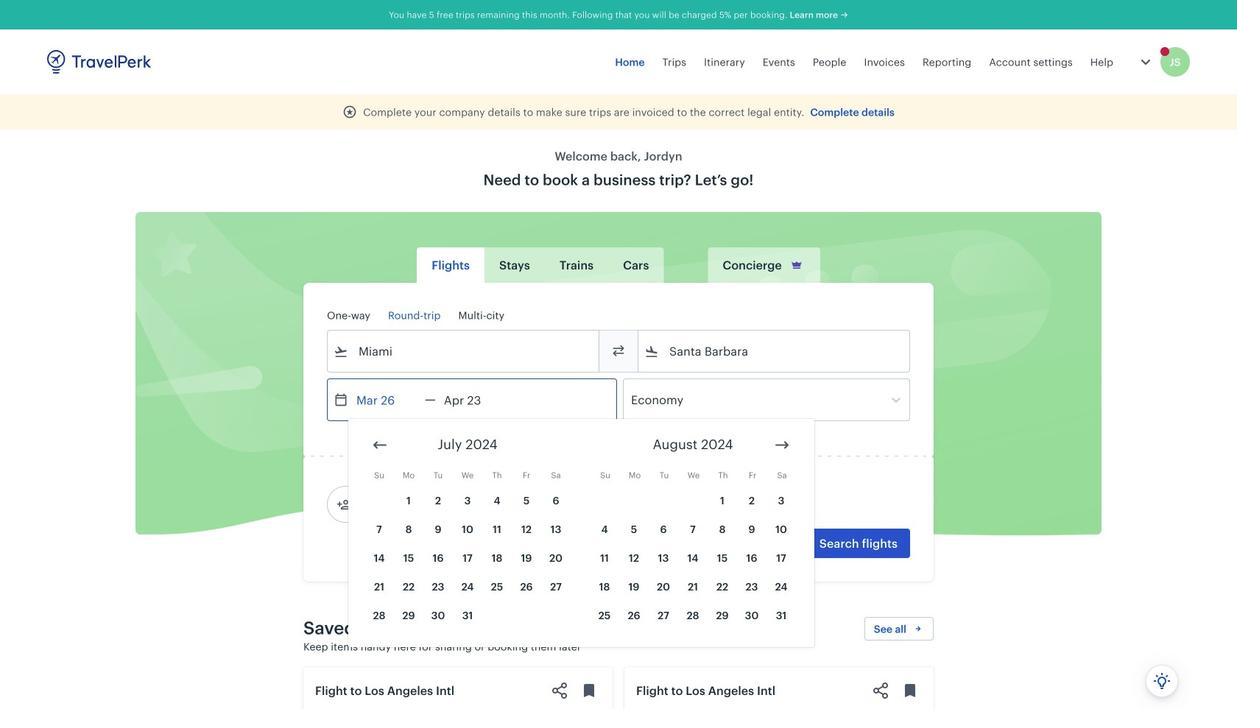 Task type: describe. For each thing, give the bounding box(es) containing it.
Depart text field
[[348, 379, 425, 421]]

calendar application
[[348, 419, 1238, 647]]

To search field
[[659, 340, 891, 363]]

Return text field
[[436, 379, 513, 421]]

Add first traveler search field
[[351, 493, 505, 516]]



Task type: locate. For each thing, give the bounding box(es) containing it.
move backward to switch to the previous month. image
[[371, 436, 389, 454]]

From search field
[[348, 340, 580, 363]]

move forward to switch to the next month. image
[[773, 436, 791, 454]]



